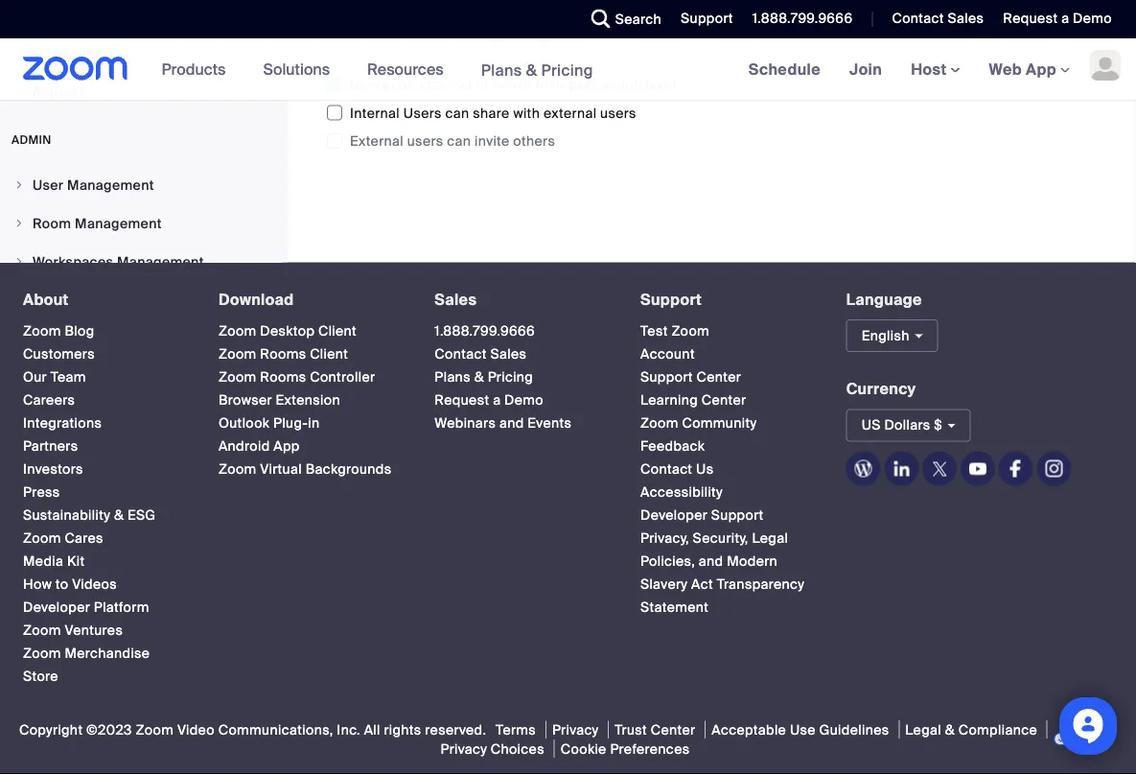 Task type: describe. For each thing, give the bounding box(es) containing it.
advanced
[[379, 25, 445, 43]]

how to videos link
[[23, 575, 117, 593]]

zoom blog customers our team careers integrations partners investors press sustainability & esg zoom cares media kit how to videos developer platform zoom ventures zoom merchandise store
[[23, 322, 156, 685]]

zoom desktop client zoom rooms client zoom rooms controller browser extension outlook plug-in android app zoom virtual backgrounds
[[219, 322, 392, 478]]

android app link
[[219, 437, 300, 455]]

zoom ventures link
[[23, 621, 123, 639]]

cookie preferences
[[561, 740, 690, 758]]

preferences
[[610, 740, 690, 758]]

with
[[514, 104, 540, 122]]

user management menu item
[[0, 167, 282, 204]]

policies,
[[641, 552, 696, 570]]

external
[[544, 104, 597, 122]]

press link
[[23, 483, 60, 501]]

transparency
[[717, 575, 805, 593]]

0 vertical spatial request
[[1004, 10, 1058, 27]]

about link
[[23, 289, 69, 309]]

app inside zoom desktop client zoom rooms client zoom rooms controller browser extension outlook plug-in android app zoom virtual backgrounds
[[274, 437, 300, 455]]

invite
[[475, 132, 510, 150]]

products button
[[162, 38, 234, 100]]

management for room management
[[75, 215, 162, 232]]

join link
[[836, 38, 897, 100]]

1 horizontal spatial demo
[[1073, 10, 1113, 27]]

in
[[308, 414, 320, 432]]

cookie
[[561, 740, 607, 758]]

their
[[536, 76, 566, 93]]

1.888.799.9666 button up schedule
[[738, 0, 858, 38]]

2 vertical spatial center
[[651, 721, 696, 739]]

sustainability
[[23, 506, 110, 524]]

zoom merchandise store link
[[23, 644, 150, 685]]

plans inside 1.888.799.9666 contact sales plans & pricing request a demo webinars and events
[[435, 368, 471, 386]]

0 vertical spatial center
[[697, 368, 742, 386]]

request a demo
[[1004, 10, 1113, 27]]

support up test zoom link
[[641, 289, 702, 309]]

acceptable use guidelines link
[[705, 721, 895, 739]]

feedback
[[641, 437, 705, 455]]

1.888.799.9666 contact sales plans & pricing request a demo webinars and events
[[435, 322, 572, 432]]

careers link
[[23, 391, 75, 409]]

how
[[23, 575, 52, 593]]

1 horizontal spatial legal
[[906, 721, 942, 739]]

0 horizontal spatial share
[[420, 76, 456, 93]]

personal menu menu
[[0, 0, 282, 113]]

right image
[[13, 218, 25, 230]]

browser
[[219, 391, 272, 409]]

1.888.799.9666 button up schedule link
[[753, 10, 853, 27]]

investors link
[[23, 460, 83, 478]]

terms link
[[490, 721, 542, 739]]

at
[[460, 76, 473, 93]]

video
[[177, 721, 215, 739]]

developer inside test zoom account support center learning center zoom community feedback contact us accessibility developer support privacy, security, legal policies, and modern slavery act transparency statement
[[641, 506, 708, 524]]

android
[[219, 437, 270, 455]]

1.888.799.9666 for 1.888.799.9666 contact sales plans & pricing request a demo webinars and events
[[435, 322, 535, 339]]

developer inside zoom blog customers our team careers integrations partners investors press sustainability & esg zoom cares media kit how to videos developer platform zoom ventures zoom merchandise store
[[23, 598, 90, 616]]

us
[[862, 416, 881, 434]]

webinars and events link
[[435, 414, 572, 432]]

use
[[790, 721, 816, 739]]

1 vertical spatial client
[[310, 345, 348, 362]]

legal & compliance link
[[899, 721, 1044, 739]]

reserved.
[[425, 721, 487, 739]]

language
[[847, 289, 923, 309]]

customers
[[23, 345, 95, 362]]

internal
[[350, 104, 400, 122]]

demo inside 1.888.799.9666 contact sales plans & pricing request a demo webinars and events
[[505, 391, 544, 409]]

careers
[[23, 391, 75, 409]]

legal inside test zoom account support center learning center zoom community feedback contact us accessibility developer support privacy, security, legal policies, and modern slavery act transparency statement
[[752, 529, 789, 547]]

privacy inside your privacy choices
[[441, 740, 487, 758]]

compliance
[[959, 721, 1038, 739]]

web app button
[[990, 59, 1071, 79]]

press
[[23, 483, 60, 501]]

workspaces
[[33, 253, 113, 271]]

statement
[[641, 598, 709, 616]]

our
[[23, 368, 47, 386]]

act
[[692, 575, 714, 593]]

zoom community link
[[641, 414, 757, 432]]

1 vertical spatial sales
[[435, 289, 477, 309]]

& left compliance
[[946, 721, 955, 739]]

a inside 1.888.799.9666 contact sales plans & pricing request a demo webinars and events
[[493, 391, 501, 409]]

solutions
[[263, 59, 330, 79]]

profile picture image
[[1091, 50, 1121, 81]]

scheduler
[[33, 43, 100, 61]]

support right search at the top right of page
[[681, 10, 734, 27]]

schedule
[[749, 59, 821, 79]]

zoom logo image
[[23, 57, 128, 81]]

virtual
[[260, 460, 302, 478]]

learning
[[641, 391, 698, 409]]

sharing
[[449, 25, 499, 43]]

plans & pricing
[[481, 60, 594, 80]]

or
[[476, 76, 490, 93]]

kit
[[67, 552, 85, 570]]

management for user management
[[67, 176, 154, 194]]

workspaces management menu item
[[0, 244, 282, 280]]

investors
[[23, 460, 83, 478]]

user management
[[33, 176, 154, 194]]

user
[[33, 176, 64, 194]]

zoom rooms client link
[[219, 345, 348, 362]]

privacy,
[[641, 529, 690, 547]]

media kit link
[[23, 552, 85, 570]]

0 vertical spatial a
[[1062, 10, 1070, 27]]

1 horizontal spatial users
[[404, 104, 442, 122]]

1 vertical spatial share
[[473, 104, 510, 122]]

integrations
[[23, 414, 102, 432]]

inc.
[[337, 721, 361, 739]]

others
[[513, 132, 556, 150]]

acceptable use guidelines
[[712, 721, 890, 739]]

zoom rooms controller link
[[219, 368, 375, 386]]

banner containing products
[[0, 38, 1137, 101]]



Task type: locate. For each thing, give the bounding box(es) containing it.
management up room management
[[67, 176, 154, 194]]

& inside product information navigation
[[526, 60, 537, 80]]

settings
[[503, 25, 558, 43]]

integrations link
[[23, 414, 102, 432]]

privacy up cookie
[[552, 721, 599, 739]]

your privacy choices
[[441, 721, 1118, 758]]

0 horizontal spatial users
[[350, 76, 389, 93]]

banner
[[0, 38, 1137, 101]]

support down the account
[[641, 368, 693, 386]]

all
[[364, 721, 381, 739]]

1 vertical spatial pricing
[[488, 368, 533, 386]]

0 vertical spatial plans
[[481, 60, 522, 80]]

1 vertical spatial contact
[[435, 345, 487, 362]]

request inside 1.888.799.9666 contact sales plans & pricing request a demo webinars and events
[[435, 391, 490, 409]]

0 vertical spatial users
[[350, 76, 389, 93]]

room management menu item
[[0, 206, 282, 242]]

zoom desktop client link
[[219, 322, 357, 339]]

admin menu menu
[[0, 167, 282, 397]]

demo up webinars and events link
[[505, 391, 544, 409]]

meetings navigation
[[734, 38, 1137, 101]]

products
[[162, 59, 226, 79]]

management down "room management" menu item
[[117, 253, 204, 271]]

team
[[51, 368, 86, 386]]

pricing inside product information navigation
[[541, 60, 594, 80]]

1 horizontal spatial and
[[699, 552, 724, 570]]

0 horizontal spatial privacy
[[441, 740, 487, 758]]

1.888.799.9666
[[753, 10, 853, 27], [435, 322, 535, 339]]

host button
[[911, 59, 961, 79]]

support up security,
[[712, 506, 764, 524]]

developer platform link
[[23, 598, 149, 616]]

zoom blog link
[[23, 322, 95, 339]]

1 horizontal spatial pricing
[[541, 60, 594, 80]]

0 vertical spatial contact
[[893, 10, 945, 27]]

0 horizontal spatial sales
[[435, 289, 477, 309]]

1 horizontal spatial sales
[[491, 345, 527, 362]]

1 horizontal spatial a
[[1062, 10, 1070, 27]]

developer support link
[[641, 506, 764, 524]]

1 horizontal spatial share
[[473, 104, 510, 122]]

0 vertical spatial demo
[[1073, 10, 1113, 27]]

app down "plug-"
[[274, 437, 300, 455]]

reports
[[33, 83, 85, 101]]

legal
[[752, 529, 789, 547], [906, 721, 942, 739]]

right image inside workspaces management menu item
[[13, 256, 25, 268]]

2 vertical spatial contact
[[641, 460, 693, 478]]

0 vertical spatial 1.888.799.9666
[[753, 10, 853, 27]]

0 vertical spatial developer
[[641, 506, 708, 524]]

product information navigation
[[147, 38, 608, 101]]

contact us link
[[641, 460, 714, 478]]

2 horizontal spatial contact
[[893, 10, 945, 27]]

& left esg
[[114, 506, 124, 524]]

support
[[681, 10, 734, 27], [641, 289, 702, 309], [641, 368, 693, 386], [712, 506, 764, 524]]

contact sales link
[[878, 0, 989, 38], [893, 10, 985, 27], [435, 345, 527, 362]]

2 rooms from the top
[[260, 368, 306, 386]]

can for users
[[446, 104, 470, 122]]

rooms down desktop
[[260, 345, 306, 362]]

zoom virtual backgrounds link
[[219, 460, 392, 478]]

trust
[[615, 721, 648, 739]]

1 vertical spatial demo
[[505, 391, 544, 409]]

privacy link
[[546, 721, 605, 739]]

1 vertical spatial plans
[[435, 368, 471, 386]]

contact inside test zoom account support center learning center zoom community feedback contact us accessibility developer support privacy, security, legal policies, and modern slavery act transparency statement
[[641, 460, 693, 478]]

0 horizontal spatial developer
[[23, 598, 90, 616]]

0 vertical spatial share
[[420, 76, 456, 93]]

partners
[[23, 437, 78, 455]]

solutions button
[[263, 38, 339, 100]]

users can share at or below their permission level
[[350, 76, 676, 93]]

1.888.799.9666 for 1.888.799.9666
[[753, 10, 853, 27]]

trust center link
[[608, 721, 702, 739]]

1 vertical spatial rooms
[[260, 368, 306, 386]]

account link
[[641, 345, 695, 362]]

blog
[[65, 322, 95, 339]]

test zoom account support center learning center zoom community feedback contact us accessibility developer support privacy, security, legal policies, and modern slavery act transparency statement
[[641, 322, 805, 616]]

sales link
[[435, 289, 477, 309]]

1 rooms from the top
[[260, 345, 306, 362]]

1 vertical spatial center
[[702, 391, 747, 409]]

developer down accessibility link
[[641, 506, 708, 524]]

right image inside user management menu item
[[13, 180, 25, 191]]

1.888.799.9666 inside 1.888.799.9666 contact sales plans & pricing request a demo webinars and events
[[435, 322, 535, 339]]

users up external users can invite others
[[404, 104, 442, 122]]

developer
[[641, 506, 708, 524], [23, 598, 90, 616]]

0 vertical spatial can
[[392, 76, 416, 93]]

1 vertical spatial privacy
[[441, 740, 487, 758]]

0 vertical spatial management
[[67, 176, 154, 194]]

app right the web
[[1026, 59, 1057, 79]]

copyright
[[19, 721, 83, 739]]

web
[[990, 59, 1023, 79]]

contact up host
[[893, 10, 945, 27]]

1.888.799.9666 up schedule link
[[753, 10, 853, 27]]

reports link
[[0, 73, 282, 112]]

sales up host dropdown button
[[948, 10, 985, 27]]

and up act
[[699, 552, 724, 570]]

1 horizontal spatial users
[[601, 104, 637, 122]]

1 vertical spatial a
[[493, 391, 501, 409]]

contact down 1.888.799.9666 link
[[435, 345, 487, 362]]

1 vertical spatial and
[[699, 552, 724, 570]]

partners link
[[23, 437, 78, 455]]

feedback button
[[641, 437, 705, 455]]

0 vertical spatial and
[[500, 414, 524, 432]]

developer down to on the left of the page
[[23, 598, 90, 616]]

1 vertical spatial legal
[[906, 721, 942, 739]]

1 vertical spatial 1.888.799.9666
[[435, 322, 535, 339]]

0 vertical spatial pricing
[[541, 60, 594, 80]]

can up external users can invite others
[[446, 104, 470, 122]]

account
[[641, 345, 695, 362]]

us
[[696, 460, 714, 478]]

browser extension link
[[219, 391, 340, 409]]

1.888.799.9666 inside button
[[753, 10, 853, 27]]

right image down right image at the left of the page
[[13, 256, 25, 268]]

right image left 'user'
[[13, 180, 25, 191]]

0 vertical spatial rooms
[[260, 345, 306, 362]]

your
[[1088, 721, 1118, 739]]

1 vertical spatial management
[[75, 215, 162, 232]]

& down 1.888.799.9666 link
[[474, 368, 484, 386]]

guidelines
[[820, 721, 890, 739]]

0 horizontal spatial a
[[493, 391, 501, 409]]

host
[[911, 59, 951, 79]]

0 horizontal spatial pricing
[[488, 368, 533, 386]]

can left 'invite'
[[447, 132, 471, 150]]

2 vertical spatial can
[[447, 132, 471, 150]]

& down settings
[[526, 60, 537, 80]]

2 vertical spatial management
[[117, 253, 204, 271]]

0 horizontal spatial legal
[[752, 529, 789, 547]]

default advanced sharing settings
[[327, 25, 558, 43]]

us dollars $ button
[[847, 409, 971, 442]]

can for users
[[447, 132, 471, 150]]

and left events
[[500, 414, 524, 432]]

0 vertical spatial privacy
[[552, 721, 599, 739]]

2 right image from the top
[[13, 256, 25, 268]]

sustainability & esg link
[[23, 506, 156, 524]]

management up workspaces management
[[75, 215, 162, 232]]

1 vertical spatial users
[[404, 104, 442, 122]]

1 vertical spatial request
[[435, 391, 490, 409]]

pricing up external
[[541, 60, 594, 80]]

rooms down 'zoom rooms client' link
[[260, 368, 306, 386]]

videos
[[72, 575, 117, 593]]

can
[[392, 76, 416, 93], [446, 104, 470, 122], [447, 132, 471, 150]]

1 horizontal spatial app
[[1026, 59, 1057, 79]]

us dollars $
[[862, 416, 943, 434]]

internal users can share with external users
[[350, 104, 637, 122]]

contact down feedback button
[[641, 460, 693, 478]]

scheduler link
[[0, 33, 282, 71]]

management for workspaces management
[[117, 253, 204, 271]]

legal & compliance
[[906, 721, 1038, 739]]

0 vertical spatial legal
[[752, 529, 789, 547]]

users down permission
[[601, 104, 637, 122]]

pricing inside 1.888.799.9666 contact sales plans & pricing request a demo webinars and events
[[488, 368, 533, 386]]

0 horizontal spatial demo
[[505, 391, 544, 409]]

0 horizontal spatial plans
[[435, 368, 471, 386]]

sales
[[948, 10, 985, 27], [435, 289, 477, 309], [491, 345, 527, 362]]

a up webinars and events link
[[493, 391, 501, 409]]

resources button
[[367, 38, 452, 100]]

extension
[[276, 391, 340, 409]]

©2023
[[86, 721, 132, 739]]

customers link
[[23, 345, 95, 362]]

1 vertical spatial users
[[407, 132, 444, 150]]

1 horizontal spatial contact
[[641, 460, 693, 478]]

right image
[[13, 180, 25, 191], [13, 256, 25, 268]]

download link
[[219, 289, 294, 309]]

0 horizontal spatial contact
[[435, 345, 487, 362]]

1 horizontal spatial privacy
[[552, 721, 599, 739]]

request
[[1004, 10, 1058, 27], [435, 391, 490, 409]]

and inside 1.888.799.9666 contact sales plans & pricing request a demo webinars and events
[[500, 414, 524, 432]]

2 horizontal spatial sales
[[948, 10, 985, 27]]

community
[[682, 414, 757, 432]]

below
[[493, 76, 532, 93]]

test
[[641, 322, 668, 339]]

center up learning center "link"
[[697, 368, 742, 386]]

0 vertical spatial app
[[1026, 59, 1057, 79]]

0 horizontal spatial request
[[435, 391, 490, 409]]

plans up the webinars
[[435, 368, 471, 386]]

& inside zoom blog customers our team careers integrations partners investors press sustainability & esg zoom cares media kit how to videos developer platform zoom ventures zoom merchandise store
[[114, 506, 124, 524]]

plans right 'at'
[[481, 60, 522, 80]]

1 vertical spatial developer
[[23, 598, 90, 616]]

2 vertical spatial sales
[[491, 345, 527, 362]]

web app
[[990, 59, 1057, 79]]

backgrounds
[[306, 460, 392, 478]]

right image for user management
[[13, 180, 25, 191]]

0 horizontal spatial 1.888.799.9666
[[435, 322, 535, 339]]

request up the webinars
[[435, 391, 490, 409]]

1 horizontal spatial developer
[[641, 506, 708, 524]]

desktop
[[260, 322, 315, 339]]

share left 'at'
[[420, 76, 456, 93]]

demo up profile picture
[[1073, 10, 1113, 27]]

sales down 1.888.799.9666 link
[[491, 345, 527, 362]]

modern
[[727, 552, 778, 570]]

english button
[[847, 319, 939, 352]]

0 vertical spatial right image
[[13, 180, 25, 191]]

platform
[[94, 598, 149, 616]]

sales inside 1.888.799.9666 contact sales plans & pricing request a demo webinars and events
[[491, 345, 527, 362]]

privacy down 'reserved.'
[[441, 740, 487, 758]]

0 vertical spatial client
[[319, 322, 357, 339]]

legal right 'guidelines'
[[906, 721, 942, 739]]

1 horizontal spatial request
[[1004, 10, 1058, 27]]

users right external
[[407, 132, 444, 150]]

plug-
[[273, 414, 308, 432]]

admin
[[12, 133, 52, 148]]

legal up the modern
[[752, 529, 789, 547]]

right image for workspaces management
[[13, 256, 25, 268]]

our team link
[[23, 368, 86, 386]]

external users can invite others
[[350, 132, 556, 150]]

your privacy choices link
[[441, 721, 1118, 758]]

center up the "preferences"
[[651, 721, 696, 739]]

0 vertical spatial users
[[601, 104, 637, 122]]

default
[[327, 25, 376, 43]]

can up internal
[[392, 76, 416, 93]]

1 right image from the top
[[13, 180, 25, 191]]

ventures
[[65, 621, 123, 639]]

1.888.799.9666 down sales link
[[435, 322, 535, 339]]

& inside 1.888.799.9666 contact sales plans & pricing request a demo webinars and events
[[474, 368, 484, 386]]

app inside the meetings navigation
[[1026, 59, 1057, 79]]

cares
[[65, 529, 103, 547]]

accessibility
[[641, 483, 723, 501]]

share up 'invite'
[[473, 104, 510, 122]]

1 vertical spatial can
[[446, 104, 470, 122]]

center up the community
[[702, 391, 747, 409]]

0 horizontal spatial and
[[500, 414, 524, 432]]

0 horizontal spatial users
[[407, 132, 444, 150]]

plans inside product information navigation
[[481, 60, 522, 80]]

request up web app dropdown button
[[1004, 10, 1058, 27]]

merchandise
[[65, 644, 150, 662]]

pricing up webinars and events link
[[488, 368, 533, 386]]

contact inside 1.888.799.9666 contact sales plans & pricing request a demo webinars and events
[[435, 345, 487, 362]]

join
[[850, 59, 883, 79]]

copyright ©2023 zoom video communications, inc. all rights reserved. terms
[[19, 721, 536, 739]]

0 vertical spatial sales
[[948, 10, 985, 27]]

1 vertical spatial app
[[274, 437, 300, 455]]

cookie preferences link
[[554, 740, 696, 758]]

currency
[[847, 379, 917, 399]]

and inside test zoom account support center learning center zoom community feedback contact us accessibility developer support privacy, security, legal policies, and modern slavery act transparency statement
[[699, 552, 724, 570]]

1 horizontal spatial plans
[[481, 60, 522, 80]]

a up web app dropdown button
[[1062, 10, 1070, 27]]

users up internal
[[350, 76, 389, 93]]

1 vertical spatial right image
[[13, 256, 25, 268]]

controller
[[310, 368, 375, 386]]

1 horizontal spatial 1.888.799.9666
[[753, 10, 853, 27]]

0 horizontal spatial app
[[274, 437, 300, 455]]

sales up 1.888.799.9666 link
[[435, 289, 477, 309]]

accessibility link
[[641, 483, 723, 501]]

schedule link
[[734, 38, 836, 100]]



Task type: vqa. For each thing, say whether or not it's contained in the screenshot.
Profile Picture on the right top of the page
yes



